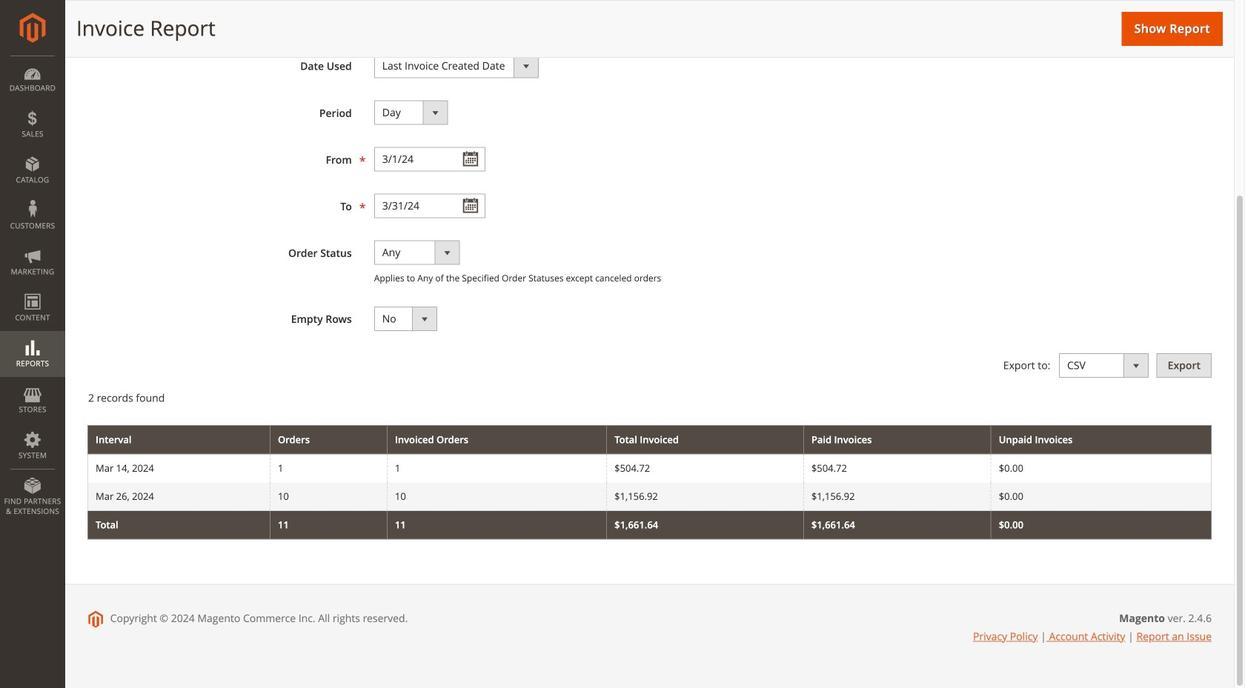 Task type: locate. For each thing, give the bounding box(es) containing it.
None text field
[[374, 147, 486, 172], [374, 194, 486, 218], [374, 147, 486, 172], [374, 194, 486, 218]]

menu bar
[[0, 56, 65, 524]]



Task type: describe. For each thing, give the bounding box(es) containing it.
magento admin panel image
[[20, 13, 46, 43]]



